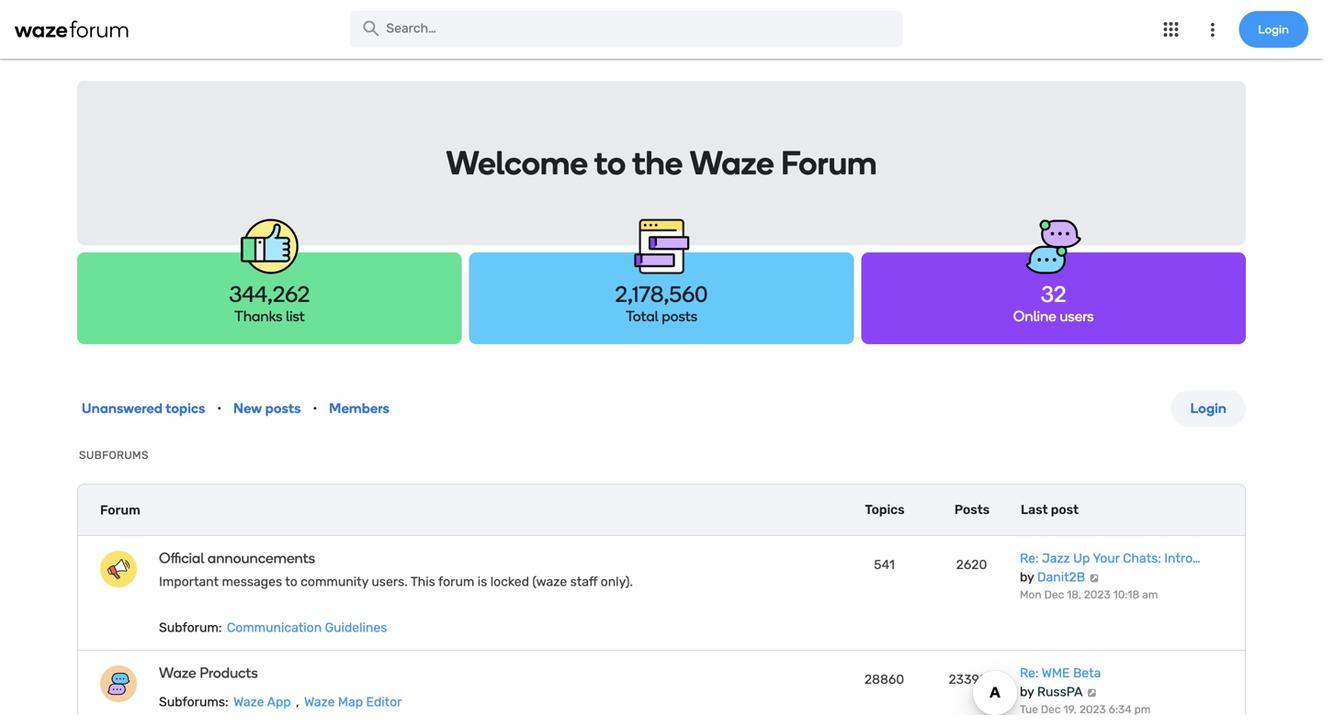 Task type: describe. For each thing, give the bounding box(es) containing it.
18,
[[1067, 589, 1082, 602]]

danit2b link
[[1038, 570, 1086, 585]]

thanks
[[234, 308, 283, 325]]

(waze
[[533, 575, 567, 590]]

mon
[[1020, 589, 1042, 602]]

waze products
[[159, 665, 258, 682]]

re: for waze products
[[1020, 666, 1039, 682]]

2 • from the left
[[313, 402, 317, 416]]

total
[[626, 308, 659, 325]]

this
[[411, 575, 435, 590]]

subforum:
[[159, 621, 222, 636]]

2620
[[956, 558, 987, 573]]

danit2b
[[1038, 570, 1086, 585]]

russpa
[[1038, 685, 1083, 700]]

2,178,560 total posts
[[615, 281, 708, 325]]

the
[[632, 143, 683, 183]]

subforums:
[[159, 695, 228, 710]]

messages
[[222, 575, 282, 590]]

welcome
[[446, 143, 588, 183]]

waze left app
[[233, 695, 264, 710]]

forum locked image
[[100, 551, 137, 588]]

by inside re: jazz up your chats: intro… by danit2b
[[1020, 570, 1034, 585]]

waze map editor link
[[302, 695, 404, 710]]

map
[[338, 695, 363, 710]]

users
[[1060, 308, 1094, 325]]

1 vertical spatial forum
[[100, 503, 140, 518]]

wme
[[1042, 666, 1070, 682]]

products
[[200, 665, 258, 682]]

staff
[[570, 575, 598, 590]]

list
[[286, 308, 305, 325]]

to inside official announcements important messages to community users. this forum is locked (waze staff only).
[[285, 575, 298, 590]]

view the latest post image for official announcements
[[1089, 574, 1101, 584]]

10:18
[[1114, 589, 1140, 602]]

last post
[[1021, 503, 1079, 518]]

344,262 thanks list
[[229, 281, 310, 325]]

am
[[1143, 589, 1158, 602]]

2,178,560
[[615, 281, 708, 308]]

editor
[[366, 695, 402, 710]]

app
[[267, 695, 291, 710]]

re: for official announcements
[[1020, 551, 1039, 567]]

,
[[296, 695, 299, 710]]

1 • from the left
[[217, 402, 222, 416]]

subforums
[[79, 449, 149, 462]]

locked
[[491, 575, 529, 590]]

guidelines
[[325, 621, 387, 636]]

posts
[[662, 308, 698, 325]]

re: wme beta by russpa
[[1020, 666, 1101, 700]]

subforums: waze app , waze map editor
[[159, 695, 402, 710]]

mon dec 18, 2023 10:18 am
[[1020, 589, 1158, 602]]

waze products link
[[159, 665, 689, 682]]



Task type: locate. For each thing, give the bounding box(es) containing it.
re: inside re: jazz up your chats: intro… by danit2b
[[1020, 551, 1039, 567]]

up
[[1074, 551, 1090, 567]]

to down announcements
[[285, 575, 298, 590]]

2023
[[1084, 589, 1111, 602]]

only).
[[601, 575, 633, 590]]

last
[[1021, 503, 1048, 518]]

0 vertical spatial view the latest post image
[[1089, 574, 1101, 584]]

post
[[1051, 503, 1079, 518]]

to left 'the'
[[594, 143, 626, 183]]

your
[[1093, 551, 1120, 567]]

0 vertical spatial by
[[1020, 570, 1034, 585]]

344,262
[[229, 281, 310, 308]]

by
[[1020, 570, 1034, 585], [1020, 685, 1034, 700]]

subforum: communication guidelines
[[159, 621, 387, 636]]

re: inside re: wme beta by russpa
[[1020, 666, 1039, 682]]

2 re: from the top
[[1020, 666, 1039, 682]]

0 horizontal spatial to
[[285, 575, 298, 590]]

re: left wme
[[1020, 666, 1039, 682]]

important
[[159, 575, 219, 590]]

beta
[[1073, 666, 1101, 682]]

official announcements link
[[159, 550, 689, 568]]

re: jazz up your chats: intro… link
[[1020, 551, 1201, 567]]

re:
[[1020, 551, 1039, 567], [1020, 666, 1039, 682]]

0 horizontal spatial forum
[[100, 503, 140, 518]]

•
[[217, 402, 222, 416], [313, 402, 317, 416]]

communication
[[227, 621, 322, 636]]

32
[[1041, 281, 1067, 308]]

1 vertical spatial to
[[285, 575, 298, 590]]

official
[[159, 550, 204, 568]]

by inside re: wme beta by russpa
[[1020, 685, 1034, 700]]

waze up the subforums:
[[159, 665, 196, 682]]

0 vertical spatial to
[[594, 143, 626, 183]]

online
[[1014, 308, 1057, 325]]

view the latest post image down beta
[[1086, 689, 1098, 699]]

welcome to the waze forum
[[446, 143, 877, 183]]

0 horizontal spatial •
[[217, 402, 222, 416]]

forum
[[781, 143, 877, 183], [100, 503, 140, 518]]

jazz
[[1042, 551, 1071, 567]]

communication guidelines link
[[225, 621, 389, 636]]

forum
[[438, 575, 475, 590]]

1 horizontal spatial •
[[313, 402, 317, 416]]

1 vertical spatial view the latest post image
[[1086, 689, 1098, 699]]

32 online users
[[1014, 281, 1094, 325]]

view the latest post image for waze products
[[1086, 689, 1098, 699]]

view the latest post image
[[1089, 574, 1101, 584], [1086, 689, 1098, 699]]

russpa link
[[1038, 685, 1083, 700]]

waze right ,
[[304, 695, 335, 710]]

official announcements important messages to community users. this forum is locked (waze staff only).
[[159, 550, 633, 590]]

1 by from the top
[[1020, 570, 1034, 585]]

intro…
[[1165, 551, 1201, 567]]

re: jazz up your chats: intro… by danit2b
[[1020, 551, 1201, 585]]

re: left jazz
[[1020, 551, 1039, 567]]

waze
[[690, 143, 774, 183], [159, 665, 196, 682], [233, 695, 264, 710], [304, 695, 335, 710]]

by left russpa link
[[1020, 685, 1034, 700]]

community
[[301, 575, 369, 590]]

28860
[[865, 673, 905, 688]]

by up mon
[[1020, 570, 1034, 585]]

waze right 'the'
[[690, 143, 774, 183]]

waze app link
[[232, 695, 293, 710]]

0 vertical spatial re:
[[1020, 551, 1039, 567]]

1 horizontal spatial to
[[594, 143, 626, 183]]

posts
[[955, 503, 990, 518]]

2 by from the top
[[1020, 685, 1034, 700]]

0 vertical spatial forum
[[781, 143, 877, 183]]

view the latest post image up 2023
[[1089, 574, 1101, 584]]

541
[[874, 558, 895, 573]]

users.
[[372, 575, 408, 590]]

is
[[478, 575, 487, 590]]

1 horizontal spatial forum
[[781, 143, 877, 183]]

1 vertical spatial re:
[[1020, 666, 1039, 682]]

dec
[[1045, 589, 1065, 602]]

re: wme beta link
[[1020, 666, 1101, 682]]

announcements
[[208, 550, 315, 568]]

1 re: from the top
[[1020, 551, 1039, 567]]

233924
[[949, 673, 995, 688]]

chats:
[[1123, 551, 1162, 567]]

to
[[594, 143, 626, 183], [285, 575, 298, 590]]

1 vertical spatial by
[[1020, 685, 1034, 700]]

topics
[[865, 503, 905, 518]]



Task type: vqa. For each thing, say whether or not it's contained in the screenshot.
the "Driving directions"
no



